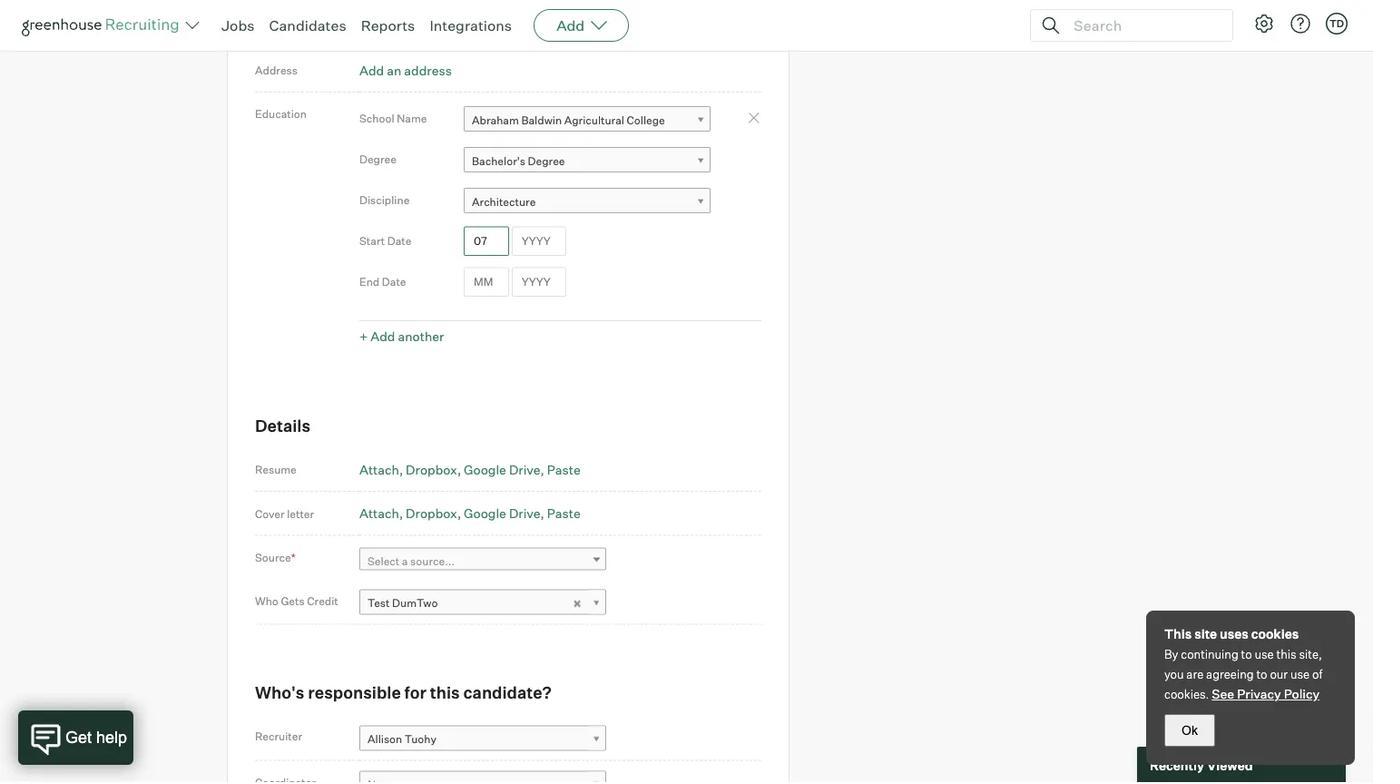 Task type: describe. For each thing, give the bounding box(es) containing it.
a for add
[[387, 19, 394, 35]]

cookies
[[1252, 626, 1299, 642]]

dumtwo
[[392, 596, 438, 610]]

1 horizontal spatial degree
[[528, 154, 565, 168]]

policy
[[1284, 686, 1320, 702]]

google for resume
[[464, 461, 506, 477]]

an
[[387, 62, 402, 78]]

start
[[359, 234, 385, 248]]

bachelor's
[[472, 154, 526, 168]]

dropbox for resume
[[406, 461, 457, 477]]

add a website link
[[359, 19, 443, 35]]

dropbox for cover letter
[[406, 505, 457, 521]]

by continuing to use this site, you are agreeing to our use of cookies.
[[1165, 647, 1323, 702]]

allison tuohy
[[368, 732, 437, 746]]

bachelor's degree link
[[464, 147, 711, 174]]

+
[[359, 328, 368, 344]]

agreeing
[[1207, 667, 1254, 682]]

attach dropbox google drive paste for resume
[[359, 461, 581, 477]]

reports
[[361, 16, 415, 34]]

cover
[[255, 507, 285, 521]]

end date
[[359, 275, 406, 289]]

tuohy
[[405, 732, 437, 746]]

integrations link
[[430, 16, 512, 34]]

architecture
[[472, 195, 536, 209]]

candidates
[[269, 16, 346, 34]]

test dumtwo link
[[359, 590, 606, 616]]

td button
[[1323, 9, 1352, 38]]

+ add another link
[[359, 328, 444, 344]]

select
[[368, 555, 400, 568]]

recently viewed
[[1150, 757, 1253, 773]]

paste for cover letter
[[547, 505, 581, 521]]

websites
[[255, 20, 302, 34]]

dropbox link for resume
[[406, 461, 461, 477]]

school name
[[359, 112, 427, 125]]

0 horizontal spatial this
[[430, 683, 460, 703]]

who
[[255, 594, 279, 608]]

attach link for resume
[[359, 461, 403, 477]]

add an address link
[[359, 62, 452, 78]]

jobs link
[[222, 16, 255, 34]]

add an address
[[359, 62, 452, 78]]

name
[[397, 112, 427, 125]]

attach for resume
[[359, 461, 399, 477]]

recruiter
[[255, 730, 302, 744]]

site
[[1195, 626, 1218, 642]]

1 vertical spatial use
[[1291, 667, 1310, 682]]

google drive link for cover letter
[[464, 505, 544, 521]]

viewed
[[1207, 757, 1253, 773]]

test dumtwo
[[368, 596, 438, 610]]

integrations
[[430, 16, 512, 34]]

agricultural
[[564, 113, 625, 127]]

abraham baldwin agricultural college link
[[464, 106, 711, 133]]

who's
[[255, 683, 305, 703]]

privacy
[[1237, 686, 1281, 702]]

source *
[[255, 551, 296, 565]]

*
[[291, 551, 296, 565]]

by
[[1165, 647, 1179, 662]]

for
[[404, 683, 427, 703]]

cookies.
[[1165, 687, 1210, 702]]

baldwin
[[521, 113, 562, 127]]

of
[[1313, 667, 1323, 682]]

see privacy policy link
[[1212, 686, 1320, 702]]

this site uses cookies
[[1165, 626, 1299, 642]]

you
[[1165, 667, 1184, 682]]

resume
[[255, 463, 297, 477]]

candidate?
[[463, 683, 552, 703]]

Search text field
[[1069, 12, 1216, 39]]

google drive link for resume
[[464, 461, 544, 477]]

details
[[255, 415, 311, 436]]

paste for resume
[[547, 461, 581, 477]]

yyyy text field for end date
[[512, 267, 566, 297]]

dropbox link for cover letter
[[406, 505, 461, 521]]

cover letter
[[255, 507, 314, 521]]

date for start date
[[387, 234, 412, 248]]

architecture link
[[464, 188, 711, 214]]

reports link
[[361, 16, 415, 34]]

attach dropbox google drive paste for cover letter
[[359, 505, 581, 521]]

candidates link
[[269, 16, 346, 34]]

uses
[[1220, 626, 1249, 642]]

recently
[[1150, 757, 1205, 773]]

select a source... link
[[359, 548, 606, 574]]

end
[[359, 275, 380, 289]]

ok
[[1182, 724, 1198, 738]]

our
[[1270, 667, 1288, 682]]

td
[[1330, 17, 1345, 30]]

see privacy policy
[[1212, 686, 1320, 702]]

add a website
[[359, 19, 443, 35]]



Task type: locate. For each thing, give the bounding box(es) containing it.
0 horizontal spatial to
[[1241, 647, 1252, 662]]

degree
[[359, 153, 397, 166], [528, 154, 565, 168]]

a left the website
[[387, 19, 394, 35]]

2 dropbox from the top
[[406, 505, 457, 521]]

MM text field
[[464, 267, 509, 297]]

configure image
[[1254, 13, 1275, 34]]

1 paste from the top
[[547, 461, 581, 477]]

0 vertical spatial use
[[1255, 647, 1274, 662]]

1 horizontal spatial this
[[1277, 647, 1297, 662]]

1 vertical spatial this
[[430, 683, 460, 703]]

add button
[[534, 9, 629, 42]]

1 vertical spatial attach
[[359, 505, 399, 521]]

2 attach dropbox google drive paste from the top
[[359, 505, 581, 521]]

yyyy text field for start date
[[512, 226, 566, 256]]

this right for
[[430, 683, 460, 703]]

attach dropbox google drive paste
[[359, 461, 581, 477], [359, 505, 581, 521]]

address
[[255, 64, 298, 77]]

another
[[398, 328, 444, 344]]

website
[[397, 19, 443, 35]]

0 horizontal spatial use
[[1255, 647, 1274, 662]]

1 vertical spatial a
[[402, 555, 408, 568]]

1 attach dropbox google drive paste from the top
[[359, 461, 581, 477]]

college
[[627, 113, 665, 127]]

to
[[1241, 647, 1252, 662], [1257, 667, 1268, 682]]

google for cover letter
[[464, 505, 506, 521]]

education element
[[359, 98, 762, 349]]

date for end date
[[382, 275, 406, 289]]

see
[[1212, 686, 1235, 702]]

add
[[557, 16, 585, 34], [359, 19, 384, 35], [359, 62, 384, 78], [371, 328, 395, 344]]

jobs
[[222, 16, 255, 34]]

0 horizontal spatial degree
[[359, 153, 397, 166]]

add inside education element
[[371, 328, 395, 344]]

1 vertical spatial dropbox link
[[406, 505, 461, 521]]

MM text field
[[464, 226, 509, 256]]

address
[[404, 62, 452, 78]]

1 vertical spatial to
[[1257, 667, 1268, 682]]

1 horizontal spatial use
[[1291, 667, 1310, 682]]

education
[[255, 107, 307, 121]]

use left of
[[1291, 667, 1310, 682]]

1 google drive link from the top
[[464, 461, 544, 477]]

date right end
[[382, 275, 406, 289]]

google drive link
[[464, 461, 544, 477], [464, 505, 544, 521]]

this up our
[[1277, 647, 1297, 662]]

2 yyyy text field from the top
[[512, 267, 566, 297]]

1 vertical spatial paste link
[[547, 505, 581, 521]]

continuing
[[1181, 647, 1239, 662]]

this inside by continuing to use this site, you are agreeing to our use of cookies.
[[1277, 647, 1297, 662]]

1 vertical spatial google
[[464, 505, 506, 521]]

0 vertical spatial date
[[387, 234, 412, 248]]

attach link
[[359, 461, 403, 477], [359, 505, 403, 521]]

1 vertical spatial attach dropbox google drive paste
[[359, 505, 581, 521]]

1 vertical spatial google drive link
[[464, 505, 544, 521]]

1 vertical spatial yyyy text field
[[512, 267, 566, 297]]

paste link
[[547, 461, 581, 477], [547, 505, 581, 521]]

start date
[[359, 234, 412, 248]]

a inside the select a source... link
[[402, 555, 408, 568]]

source...
[[410, 555, 455, 568]]

1 vertical spatial paste
[[547, 505, 581, 521]]

1 yyyy text field from the top
[[512, 226, 566, 256]]

1 vertical spatial drive
[[509, 505, 541, 521]]

0 vertical spatial yyyy text field
[[512, 226, 566, 256]]

paste link for cover letter
[[547, 505, 581, 521]]

1 dropbox link from the top
[[406, 461, 461, 477]]

to down uses
[[1241, 647, 1252, 662]]

who gets credit
[[255, 594, 338, 608]]

attach link for cover letter
[[359, 505, 403, 521]]

2 dropbox link from the top
[[406, 505, 461, 521]]

2 attach from the top
[[359, 505, 399, 521]]

this
[[1165, 626, 1192, 642]]

source
[[255, 551, 291, 565]]

1 drive from the top
[[509, 461, 541, 477]]

date
[[387, 234, 412, 248], [382, 275, 406, 289]]

2 paste link from the top
[[547, 505, 581, 521]]

google
[[464, 461, 506, 477], [464, 505, 506, 521]]

0 vertical spatial attach
[[359, 461, 399, 477]]

0 vertical spatial dropbox link
[[406, 461, 461, 477]]

this
[[1277, 647, 1297, 662], [430, 683, 460, 703]]

2 google from the top
[[464, 505, 506, 521]]

a right select
[[402, 555, 408, 568]]

school
[[359, 112, 395, 125]]

1 google from the top
[[464, 461, 506, 477]]

test
[[368, 596, 390, 610]]

td button
[[1326, 13, 1348, 34]]

2 drive from the top
[[509, 505, 541, 521]]

yyyy text field right mm text box
[[512, 226, 566, 256]]

drive for resume
[[509, 461, 541, 477]]

yyyy text field right mm text field on the top left of the page
[[512, 267, 566, 297]]

a for select
[[402, 555, 408, 568]]

degree down "school" at top
[[359, 153, 397, 166]]

2 google drive link from the top
[[464, 505, 544, 521]]

allison
[[368, 732, 402, 746]]

drive
[[509, 461, 541, 477], [509, 505, 541, 521]]

0 vertical spatial attach link
[[359, 461, 403, 477]]

paste link for resume
[[547, 461, 581, 477]]

drive for cover letter
[[509, 505, 541, 521]]

0 vertical spatial paste link
[[547, 461, 581, 477]]

dropbox
[[406, 461, 457, 477], [406, 505, 457, 521]]

allison tuohy link
[[359, 726, 606, 752]]

1 paste link from the top
[[547, 461, 581, 477]]

0 vertical spatial this
[[1277, 647, 1297, 662]]

2 paste from the top
[[547, 505, 581, 521]]

who's responsible for this candidate?
[[255, 683, 552, 703]]

site,
[[1299, 647, 1323, 662]]

dropbox link
[[406, 461, 461, 477], [406, 505, 461, 521]]

abraham
[[472, 113, 519, 127]]

1 dropbox from the top
[[406, 461, 457, 477]]

select a source...
[[368, 555, 455, 568]]

1 vertical spatial dropbox
[[406, 505, 457, 521]]

1 attach link from the top
[[359, 461, 403, 477]]

a
[[387, 19, 394, 35], [402, 555, 408, 568]]

+ add another
[[359, 328, 444, 344]]

add for add
[[557, 16, 585, 34]]

abraham baldwin agricultural college
[[472, 113, 665, 127]]

0 vertical spatial google drive link
[[464, 461, 544, 477]]

are
[[1187, 667, 1204, 682]]

bachelor's degree
[[472, 154, 565, 168]]

use down cookies
[[1255, 647, 1274, 662]]

letter
[[287, 507, 314, 521]]

0 vertical spatial drive
[[509, 461, 541, 477]]

greenhouse recruiting image
[[22, 15, 185, 36]]

0 vertical spatial a
[[387, 19, 394, 35]]

YYYY text field
[[512, 226, 566, 256], [512, 267, 566, 297]]

add inside add popup button
[[557, 16, 585, 34]]

attach for cover letter
[[359, 505, 399, 521]]

0 vertical spatial dropbox
[[406, 461, 457, 477]]

degree down the baldwin
[[528, 154, 565, 168]]

1 horizontal spatial to
[[1257, 667, 1268, 682]]

1 attach from the top
[[359, 461, 399, 477]]

1 vertical spatial date
[[382, 275, 406, 289]]

gets
[[281, 594, 305, 608]]

responsible
[[308, 683, 401, 703]]

to left our
[[1257, 667, 1268, 682]]

discipline
[[359, 193, 410, 207]]

2 attach link from the top
[[359, 505, 403, 521]]

0 vertical spatial paste
[[547, 461, 581, 477]]

add for add a website
[[359, 19, 384, 35]]

0 vertical spatial attach dropbox google drive paste
[[359, 461, 581, 477]]

1 horizontal spatial a
[[402, 555, 408, 568]]

0 horizontal spatial a
[[387, 19, 394, 35]]

credit
[[307, 594, 338, 608]]

add for add an address
[[359, 62, 384, 78]]

1 vertical spatial attach link
[[359, 505, 403, 521]]

0 vertical spatial to
[[1241, 647, 1252, 662]]

0 vertical spatial google
[[464, 461, 506, 477]]

date right the start
[[387, 234, 412, 248]]

ok button
[[1165, 714, 1216, 747]]



Task type: vqa. For each thing, say whether or not it's contained in the screenshot.
Definitely Not
no



